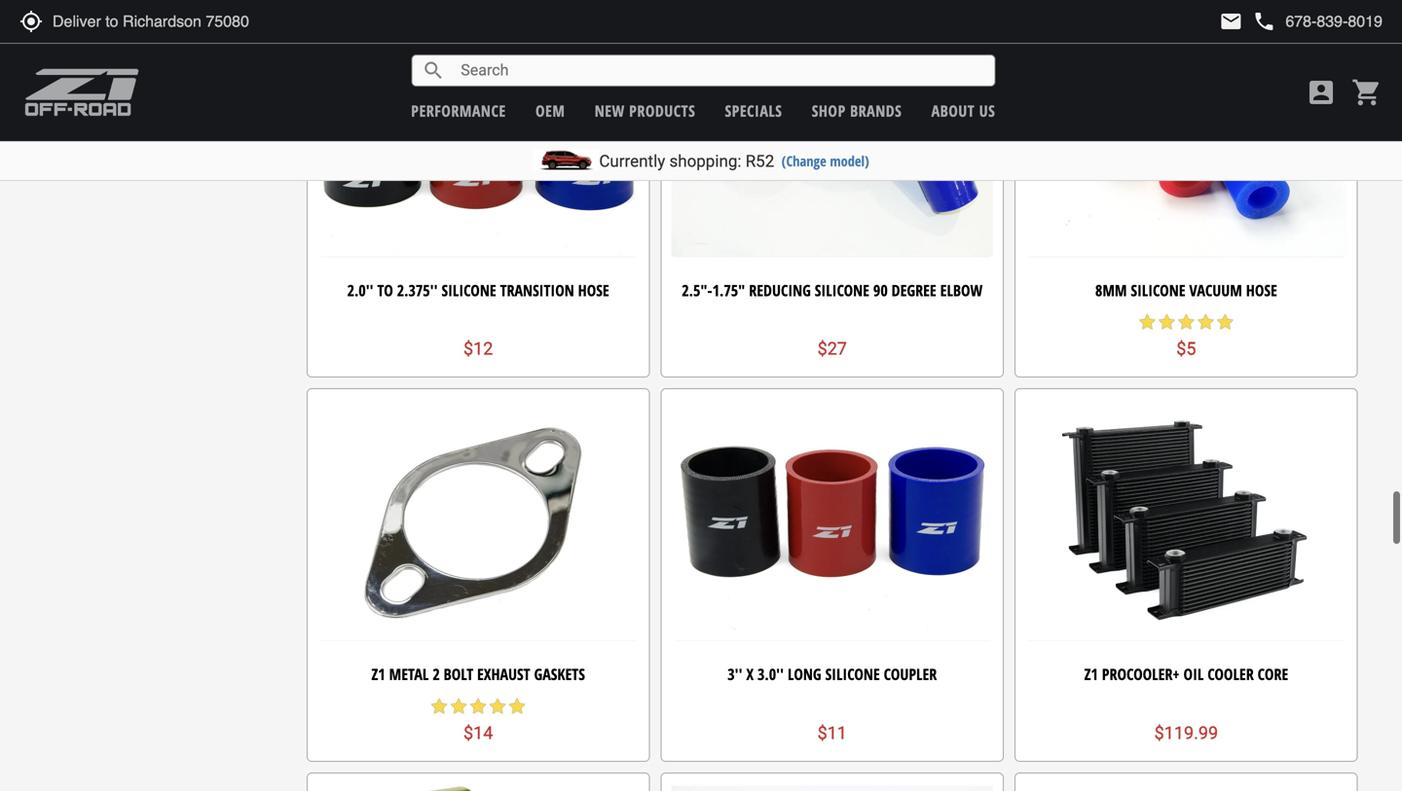 Task type: locate. For each thing, give the bounding box(es) containing it.
about us
[[932, 100, 996, 121]]

$5
[[1177, 339, 1196, 360]]

8mm silicone vacuum hose
[[1096, 280, 1278, 301]]

core
[[1258, 664, 1289, 685]]

coupler
[[884, 664, 937, 685]]

mail
[[1220, 10, 1243, 33]]

performance
[[411, 100, 506, 121]]

x
[[746, 664, 754, 685]]

(change model) link
[[782, 151, 869, 170]]

1 z1 from the left
[[371, 664, 385, 685]]

cooler
[[1208, 664, 1254, 685]]

z1
[[371, 664, 385, 685], [1084, 664, 1098, 685]]

degree
[[892, 280, 937, 301]]

0 horizontal spatial z1
[[371, 664, 385, 685]]

2.0'' to 2.375'' silicone transition hose
[[347, 280, 609, 301]]

shopping_cart link
[[1347, 77, 1383, 108]]

1 horizontal spatial hose
[[1246, 280, 1278, 301]]

1 horizontal spatial z1
[[1084, 664, 1098, 685]]

2 z1 from the left
[[1084, 664, 1098, 685]]

hose right vacuum
[[1246, 280, 1278, 301]]

shop brands
[[812, 100, 902, 121]]

shopping_cart
[[1352, 77, 1383, 108]]

Search search field
[[445, 56, 995, 86]]

silicone
[[442, 280, 496, 301], [815, 280, 870, 301], [1131, 280, 1186, 301], [825, 664, 880, 685]]

reducing
[[749, 280, 811, 301]]

z1 motorsports logo image
[[24, 68, 140, 117]]

z1 left 'procooler+'
[[1084, 664, 1098, 685]]

new products link
[[595, 100, 696, 121]]

2.5"-1.75" reducing silicone 90 degree elbow
[[682, 280, 983, 301]]

hose right transition
[[578, 280, 609, 301]]

currently shopping: r52 (change model)
[[599, 151, 869, 171]]

$27
[[818, 339, 847, 360]]

star
[[1138, 313, 1157, 332], [1157, 313, 1177, 332], [1177, 313, 1196, 332], [1196, 313, 1216, 332], [1216, 313, 1235, 332], [430, 697, 449, 717], [449, 697, 469, 717], [469, 697, 488, 717], [488, 697, 508, 717], [508, 697, 527, 717]]

procooler+
[[1102, 664, 1180, 685]]

search
[[422, 59, 445, 82]]

$119.99
[[1155, 723, 1218, 744]]

hose
[[578, 280, 609, 301], [1246, 280, 1278, 301]]

0 horizontal spatial hose
[[578, 280, 609, 301]]

oil
[[1184, 664, 1204, 685]]

star star star star star $14
[[430, 697, 527, 744]]

transition
[[500, 280, 574, 301]]

8mm
[[1096, 280, 1127, 301]]

mail link
[[1220, 10, 1243, 33]]

z1 left metal at the left
[[371, 664, 385, 685]]

shop brands link
[[812, 100, 902, 121]]

z1 metal 2 bolt exhaust gaskets
[[371, 664, 585, 685]]

model)
[[830, 151, 869, 170]]

r52
[[746, 151, 774, 171]]



Task type: describe. For each thing, give the bounding box(es) containing it.
about us link
[[932, 100, 996, 121]]

bolt
[[444, 664, 473, 685]]

vacuum
[[1190, 280, 1242, 301]]

z1 procooler+ oil cooler core
[[1084, 664, 1289, 685]]

star star star star star $5
[[1138, 313, 1235, 360]]

silicone right 2.375''
[[442, 280, 496, 301]]

products
[[629, 100, 696, 121]]

$11
[[818, 723, 847, 744]]

metal
[[389, 664, 429, 685]]

mail phone
[[1220, 10, 1276, 33]]

$14
[[464, 723, 493, 744]]

brands
[[850, 100, 902, 121]]

specials
[[725, 100, 782, 121]]

account_box link
[[1301, 77, 1342, 108]]

phone link
[[1253, 10, 1383, 33]]

currently
[[599, 151, 665, 171]]

new
[[595, 100, 625, 121]]

specials link
[[725, 100, 782, 121]]

performance link
[[411, 100, 506, 121]]

silicone right long
[[825, 664, 880, 685]]

90
[[873, 280, 888, 301]]

3''
[[728, 664, 743, 685]]

(change
[[782, 151, 827, 170]]

shopping:
[[669, 151, 742, 171]]

oem
[[536, 100, 565, 121]]

2.0''
[[347, 280, 374, 301]]

exhaust
[[477, 664, 530, 685]]

$12
[[464, 339, 493, 360]]

2.5"-
[[682, 280, 712, 301]]

3.0''
[[758, 664, 784, 685]]

about
[[932, 100, 975, 121]]

2 hose from the left
[[1246, 280, 1278, 301]]

1.75"
[[712, 280, 745, 301]]

gaskets
[[534, 664, 585, 685]]

silicone right 8mm
[[1131, 280, 1186, 301]]

2.375''
[[397, 280, 438, 301]]

z1 for z1 procooler+ oil cooler core
[[1084, 664, 1098, 685]]

account_box
[[1306, 77, 1337, 108]]

3'' x 3.0'' long silicone coupler
[[728, 664, 937, 685]]

oem link
[[536, 100, 565, 121]]

phone
[[1253, 10, 1276, 33]]

to
[[377, 280, 393, 301]]

elbow
[[940, 280, 983, 301]]

shop
[[812, 100, 846, 121]]

2
[[433, 664, 440, 685]]

new products
[[595, 100, 696, 121]]

us
[[979, 100, 996, 121]]

1 hose from the left
[[578, 280, 609, 301]]

z1 for z1 metal 2 bolt exhaust gaskets
[[371, 664, 385, 685]]

silicone left 90
[[815, 280, 870, 301]]

my_location
[[19, 10, 43, 33]]

long
[[788, 664, 822, 685]]



Task type: vqa. For each thing, say whether or not it's contained in the screenshot.


